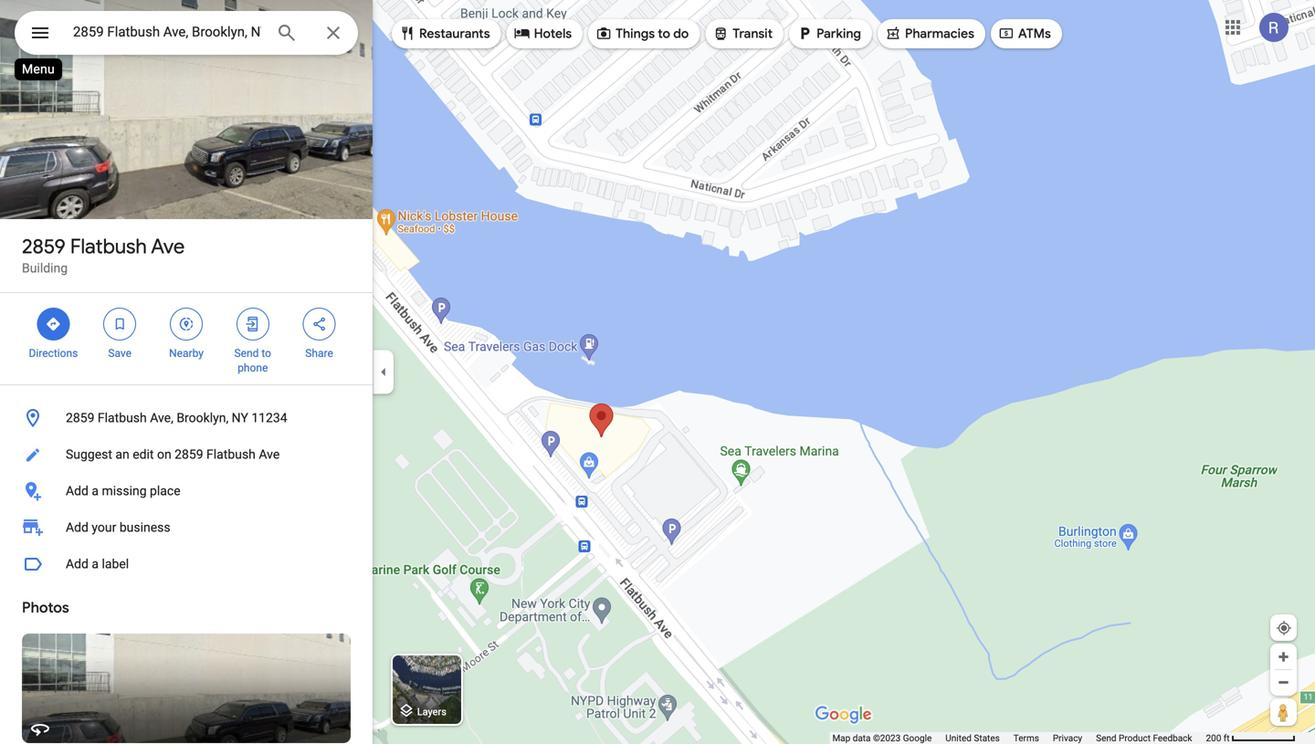 Task type: locate. For each thing, give the bounding box(es) containing it.
your
[[92, 520, 116, 535]]


[[399, 23, 416, 43]]

0 horizontal spatial 2859
[[22, 234, 66, 259]]

2859 inside "button"
[[66, 411, 95, 426]]

footer
[[833, 733, 1206, 745]]

to left do
[[658, 26, 671, 42]]

add inside button
[[66, 557, 89, 572]]

show your location image
[[1276, 620, 1293, 637]]

200 ft button
[[1206, 733, 1296, 744]]


[[514, 23, 530, 43]]

flatbush inside 2859 flatbush ave, brooklyn, ny 11234 "button"
[[98, 411, 147, 426]]

1 horizontal spatial 2859
[[66, 411, 95, 426]]

1 horizontal spatial to
[[658, 26, 671, 42]]


[[45, 314, 62, 334]]

send up phone
[[234, 347, 259, 360]]

to up phone
[[262, 347, 271, 360]]

photos
[[22, 599, 69, 618]]

add for add a label
[[66, 557, 89, 572]]

 search field
[[15, 11, 358, 58]]

united
[[946, 733, 972, 744]]

2859 up building
[[22, 234, 66, 259]]

0 vertical spatial to
[[658, 26, 671, 42]]

to
[[658, 26, 671, 42], [262, 347, 271, 360]]

add your business link
[[0, 510, 373, 546]]

add
[[66, 484, 89, 499], [66, 520, 89, 535], [66, 557, 89, 572]]

1 vertical spatial send
[[1096, 733, 1117, 744]]

0 vertical spatial 2859
[[22, 234, 66, 259]]

missing
[[102, 484, 147, 499]]


[[29, 20, 51, 46]]

a for label
[[92, 557, 99, 572]]

3 add from the top
[[66, 557, 89, 572]]

atms
[[1019, 26, 1051, 42]]


[[311, 314, 328, 334]]

2859
[[22, 234, 66, 259], [66, 411, 95, 426], [175, 447, 203, 462]]

pharmacies
[[905, 26, 975, 42]]

send inside button
[[1096, 733, 1117, 744]]

0 horizontal spatial ave
[[151, 234, 185, 259]]

2859 up suggest
[[66, 411, 95, 426]]

0 horizontal spatial send
[[234, 347, 259, 360]]

ave
[[151, 234, 185, 259], [259, 447, 280, 462]]

ave up 
[[151, 234, 185, 259]]

0 vertical spatial add
[[66, 484, 89, 499]]

send inside the send to phone
[[234, 347, 259, 360]]

1 vertical spatial flatbush
[[98, 411, 147, 426]]

1 vertical spatial a
[[92, 557, 99, 572]]

send left product
[[1096, 733, 1117, 744]]

building
[[22, 261, 68, 276]]

an
[[115, 447, 129, 462]]

1 add from the top
[[66, 484, 89, 499]]

ft
[[1224, 733, 1230, 744]]

2 vertical spatial 2859
[[175, 447, 203, 462]]

hotels
[[534, 26, 572, 42]]

states
[[974, 733, 1000, 744]]

0 vertical spatial a
[[92, 484, 99, 499]]

add left your
[[66, 520, 89, 535]]

 pharmacies
[[885, 23, 975, 43]]

 atms
[[998, 23, 1051, 43]]

add inside button
[[66, 484, 89, 499]]

flatbush inside 2859 flatbush ave building
[[70, 234, 147, 259]]

add for add a missing place
[[66, 484, 89, 499]]

1 vertical spatial add
[[66, 520, 89, 535]]

send to phone
[[234, 347, 271, 375]]

suggest
[[66, 447, 112, 462]]

2 vertical spatial flatbush
[[207, 447, 256, 462]]

2 add from the top
[[66, 520, 89, 535]]

footer containing map data ©2023 google
[[833, 733, 1206, 745]]

business
[[120, 520, 170, 535]]

suggest an edit on 2859 flatbush ave button
[[0, 437, 373, 473]]

flatbush
[[70, 234, 147, 259], [98, 411, 147, 426], [207, 447, 256, 462]]

1 horizontal spatial ave
[[259, 447, 280, 462]]

add down suggest
[[66, 484, 89, 499]]

feedback
[[1153, 733, 1193, 744]]

1 vertical spatial ave
[[259, 447, 280, 462]]

send
[[234, 347, 259, 360], [1096, 733, 1117, 744]]

phone
[[238, 362, 268, 375]]

nearby
[[169, 347, 204, 360]]

to inside  things to do
[[658, 26, 671, 42]]

transit
[[733, 26, 773, 42]]

actions for 2859 flatbush ave region
[[0, 293, 373, 385]]

0 vertical spatial ave
[[151, 234, 185, 259]]

label
[[102, 557, 129, 572]]

parking
[[817, 26, 861, 42]]


[[998, 23, 1015, 43]]

ave down 11234
[[259, 447, 280, 462]]

place
[[150, 484, 181, 499]]

a for missing
[[92, 484, 99, 499]]

©2023
[[873, 733, 901, 744]]

0 vertical spatial flatbush
[[70, 234, 147, 259]]

2859 inside button
[[175, 447, 203, 462]]

1 a from the top
[[92, 484, 99, 499]]

a inside button
[[92, 484, 99, 499]]

2 vertical spatial add
[[66, 557, 89, 572]]

2 horizontal spatial 2859
[[175, 447, 203, 462]]

1 horizontal spatial send
[[1096, 733, 1117, 744]]

add left label
[[66, 557, 89, 572]]

1 vertical spatial 2859
[[66, 411, 95, 426]]

flatbush up an
[[98, 411, 147, 426]]

a left label
[[92, 557, 99, 572]]

layers
[[417, 706, 447, 718]]

None field
[[73, 21, 261, 43]]

0 horizontal spatial to
[[262, 347, 271, 360]]

2859 inside 2859 flatbush ave building
[[22, 234, 66, 259]]

restaurants
[[419, 26, 490, 42]]

2859 right on
[[175, 447, 203, 462]]

2859 flatbush ave, brooklyn, ny 11234
[[66, 411, 287, 426]]

a inside button
[[92, 557, 99, 572]]

2 a from the top
[[92, 557, 99, 572]]

a
[[92, 484, 99, 499], [92, 557, 99, 572]]

ave,
[[150, 411, 173, 426]]

share
[[305, 347, 333, 360]]


[[245, 314, 261, 334]]

send for send product feedback
[[1096, 733, 1117, 744]]

a left missing
[[92, 484, 99, 499]]

flatbush up 
[[70, 234, 147, 259]]

1 vertical spatial to
[[262, 347, 271, 360]]

save
[[108, 347, 132, 360]]

flatbush down ny
[[207, 447, 256, 462]]

data
[[853, 733, 871, 744]]

0 vertical spatial send
[[234, 347, 259, 360]]

2859 flatbush ave, brooklyn, ny 11234 button
[[0, 400, 373, 437]]

privacy
[[1053, 733, 1083, 744]]



Task type: vqa. For each thing, say whether or not it's contained in the screenshot.


Task type: describe. For each thing, give the bounding box(es) containing it.
google maps element
[[0, 0, 1315, 745]]

200 ft
[[1206, 733, 1230, 744]]

footer inside google maps element
[[833, 733, 1206, 745]]

add a missing place button
[[0, 473, 373, 510]]

add for add your business
[[66, 520, 89, 535]]

add your business
[[66, 520, 170, 535]]

zoom in image
[[1277, 650, 1291, 664]]

 button
[[15, 11, 66, 58]]

send for send to phone
[[234, 347, 259, 360]]


[[178, 314, 195, 334]]

flatbush for ave
[[70, 234, 147, 259]]

 things to do
[[596, 23, 689, 43]]


[[596, 23, 612, 43]]

2859 for ave
[[22, 234, 66, 259]]

 restaurants
[[399, 23, 490, 43]]


[[885, 23, 902, 43]]

2859 Flatbush Ave, Brooklyn, NY 11234 field
[[15, 11, 358, 55]]

11234
[[252, 411, 287, 426]]


[[112, 314, 128, 334]]

 hotels
[[514, 23, 572, 43]]

flatbush for ave,
[[98, 411, 147, 426]]

map
[[833, 733, 851, 744]]

send product feedback button
[[1096, 733, 1193, 745]]

add a label button
[[0, 546, 373, 583]]

2859 flatbush ave main content
[[0, 0, 373, 745]]

privacy button
[[1053, 733, 1083, 745]]

zoom out image
[[1277, 676, 1291, 690]]

google
[[903, 733, 932, 744]]

none field inside 2859 flatbush ave, brooklyn, ny 11234 field
[[73, 21, 261, 43]]

ave inside button
[[259, 447, 280, 462]]

united states button
[[946, 733, 1000, 745]]

ny
[[232, 411, 248, 426]]

edit
[[133, 447, 154, 462]]

 parking
[[797, 23, 861, 43]]

show street view coverage image
[[1271, 699, 1297, 726]]


[[713, 23, 729, 43]]

google account: ruby anderson  
(rubyanndersson@gmail.com) image
[[1260, 13, 1289, 42]]

terms
[[1014, 733, 1039, 744]]

collapse side panel image
[[374, 362, 394, 382]]


[[797, 23, 813, 43]]

do
[[673, 26, 689, 42]]

add a missing place
[[66, 484, 181, 499]]

send product feedback
[[1096, 733, 1193, 744]]

ave inside 2859 flatbush ave building
[[151, 234, 185, 259]]

2859 flatbush ave building
[[22, 234, 185, 276]]

map data ©2023 google
[[833, 733, 932, 744]]

brooklyn,
[[177, 411, 229, 426]]

product
[[1119, 733, 1151, 744]]

flatbush inside suggest an edit on 2859 flatbush ave button
[[207, 447, 256, 462]]

to inside the send to phone
[[262, 347, 271, 360]]

directions
[[29, 347, 78, 360]]

on
[[157, 447, 171, 462]]

things
[[616, 26, 655, 42]]

 transit
[[713, 23, 773, 43]]

suggest an edit on 2859 flatbush ave
[[66, 447, 280, 462]]

add a label
[[66, 557, 129, 572]]

united states
[[946, 733, 1000, 744]]

2859 for ave,
[[66, 411, 95, 426]]

terms button
[[1014, 733, 1039, 745]]

200
[[1206, 733, 1222, 744]]



